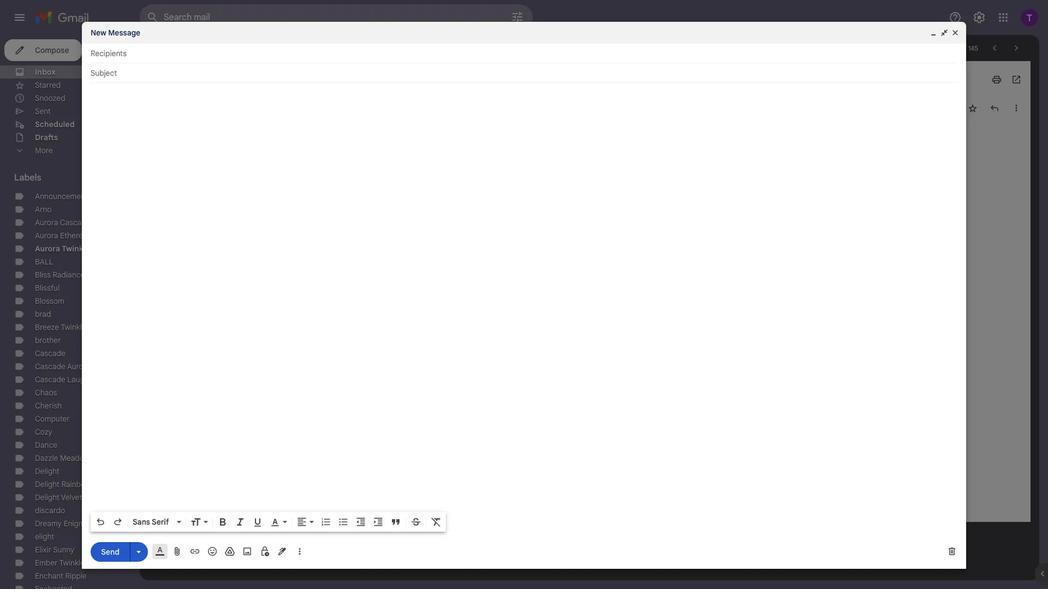 Task type: vqa. For each thing, say whether or not it's contained in the screenshot.
main content
no



Task type: describe. For each thing, give the bounding box(es) containing it.
Not starred checkbox
[[968, 103, 978, 114]]

more options image
[[296, 547, 303, 557]]

more button
[[0, 144, 131, 157]]

delight velvet link
[[35, 493, 82, 503]]

discardo
[[35, 506, 65, 516]]

of
[[961, 44, 967, 52]]

underline ‪(⌘u)‬ image
[[252, 518, 263, 529]]

brad
[[35, 310, 51, 319]]

elight
[[35, 532, 54, 542]]

1 vertical spatial twinkle
[[61, 323, 86, 333]]

main menu image
[[13, 11, 26, 24]]

breeze
[[35, 323, 59, 333]]

bliss radiance link
[[35, 270, 85, 280]]

indent more ‪(⌘])‬ image
[[373, 517, 384, 528]]

discardo link
[[35, 506, 65, 516]]

blissful
[[35, 283, 60, 293]]

formatting options toolbar
[[91, 513, 446, 532]]

snoozed
[[35, 93, 65, 103]]

bold ‪(⌘b)‬ image
[[217, 517, 228, 528]]

ember twinkle link
[[35, 559, 85, 568]]

toggle confidential mode image
[[259, 547, 270, 557]]

cherish link
[[35, 401, 62, 411]]

announcement arno aurora cascade aurora ethereal aurora twinkle ball bliss radiance blissful blossom brad breeze twinkle brother cascade cascade aurora cascade laughter chaos cherish computer cozy dance dazzle meadow delight delight rainbow delight velvet discardo dreamy enigma elight elixir sunny ember twinkle enchant ripple
[[35, 192, 99, 582]]

dance link
[[35, 441, 57, 450]]

pop out image
[[940, 28, 949, 37]]

enigma
[[64, 519, 89, 529]]

announcement link
[[35, 192, 88, 201]]

insert photo image
[[242, 547, 253, 557]]

dreamy
[[35, 519, 62, 529]]

cascade down cascade link
[[35, 362, 65, 372]]

sans serif
[[133, 518, 169, 527]]

insert emoji ‪(⌘⇧2)‬ image
[[207, 547, 218, 557]]

cascade aurora link
[[35, 362, 90, 372]]

discard draft ‪(⌘⇧d)‬ image
[[947, 547, 958, 557]]

more
[[35, 146, 53, 156]]

chaos link
[[35, 388, 57, 398]]

redo ‪(⌘y)‬ image
[[112, 517, 123, 528]]

0 vertical spatial twinkle
[[62, 244, 90, 254]]

blissful link
[[35, 283, 60, 293]]

insert signature image
[[277, 547, 288, 557]]

of 145
[[959, 44, 978, 52]]

dreamy enigma link
[[35, 519, 89, 529]]

minimize image
[[929, 28, 938, 37]]

inbox link
[[35, 67, 56, 77]]

breeze twinkle link
[[35, 323, 86, 333]]

settings image
[[973, 11, 986, 24]]

sans
[[133, 518, 150, 527]]

aurora up laughter
[[67, 362, 90, 372]]

labels
[[14, 173, 41, 183]]

starred link
[[35, 80, 61, 90]]

serif
[[152, 518, 169, 527]]

aurora up the ball link
[[35, 244, 60, 254]]

Message Body text field
[[91, 88, 958, 509]]

starred snoozed sent scheduled drafts
[[35, 80, 75, 143]]

delight rainbow link
[[35, 480, 91, 490]]

inbox for the inbox 'link'
[[35, 67, 56, 77]]

ethereal
[[60, 231, 89, 241]]

145
[[969, 44, 978, 52]]

new message dialog
[[82, 22, 966, 569]]

3 delight from the top
[[35, 493, 59, 503]]

indent less ‪(⌘[)‬ image
[[355, 517, 366, 528]]

aurora ethereal link
[[35, 231, 89, 241]]

sunny
[[53, 545, 74, 555]]

more send options image
[[133, 547, 144, 558]]

cascade laughter link
[[35, 375, 99, 385]]

enchant ripple link
[[35, 572, 87, 582]]

aurora down "arno" link
[[35, 218, 58, 228]]

elixir
[[35, 545, 51, 555]]

send button
[[91, 542, 130, 562]]

cozy link
[[35, 428, 52, 437]]

elixir sunny link
[[35, 545, 74, 555]]

remove formatting ‪(⌘\)‬ image
[[431, 517, 442, 528]]



Task type: locate. For each thing, give the bounding box(es) containing it.
drafts
[[35, 133, 58, 143]]

inbox up 'starred' link
[[35, 67, 56, 77]]

bliss
[[35, 270, 51, 280]]

compose
[[35, 45, 69, 55]]

chaos
[[35, 388, 57, 398]]

compose button
[[4, 39, 82, 61]]

labels heading
[[14, 173, 116, 183]]

laughter
[[67, 375, 99, 385]]

sent
[[35, 106, 51, 116]]

inbox for inbox button
[[232, 75, 249, 84]]

delight
[[35, 467, 59, 477], [35, 480, 59, 490], [35, 493, 59, 503]]

twinkle down ethereal
[[62, 244, 90, 254]]

1 horizontal spatial inbox
[[232, 75, 249, 84]]

starred
[[35, 80, 61, 90]]

twinkle
[[62, 244, 90, 254], [61, 323, 86, 333], [59, 559, 85, 568]]

aurora cascade link
[[35, 218, 90, 228]]

search mail image
[[143, 8, 163, 27]]

advanced search options image
[[507, 6, 529, 28]]

scheduled link
[[35, 120, 75, 129]]

ripple
[[65, 572, 87, 582]]

enchant
[[35, 572, 63, 582]]

twinkle right "breeze"
[[61, 323, 86, 333]]

cascade
[[60, 218, 90, 228], [35, 349, 65, 359], [35, 362, 65, 372], [35, 375, 65, 385]]

cascade up chaos link
[[35, 375, 65, 385]]

cozy
[[35, 428, 52, 437]]

sent link
[[35, 106, 51, 116]]

0 horizontal spatial inbox
[[35, 67, 56, 77]]

delight down "delight" link
[[35, 480, 59, 490]]

delight down "dazzle"
[[35, 467, 59, 477]]

None search field
[[140, 4, 533, 31]]

inbox right important according to google magic. switch
[[232, 75, 249, 84]]

2 delight from the top
[[35, 480, 59, 490]]

arno link
[[35, 205, 52, 215]]

inbox
[[35, 67, 56, 77], [232, 75, 249, 84]]

cascade down brother
[[35, 349, 65, 359]]

delight link
[[35, 467, 59, 477]]

italic ‪(⌘i)‬ image
[[235, 517, 246, 528]]

arno
[[35, 205, 52, 215]]

computer link
[[35, 414, 70, 424]]

delight up discardo link
[[35, 493, 59, 503]]

blossom
[[35, 296, 64, 306]]

dazzle meadow link
[[35, 454, 90, 464]]

recipients
[[91, 49, 127, 58]]

quote ‪(⌘⇧9)‬ image
[[390, 517, 401, 528]]

cascade up ethereal
[[60, 218, 90, 228]]

send
[[101, 547, 119, 557]]

2 vertical spatial twinkle
[[59, 559, 85, 568]]

elight link
[[35, 532, 54, 542]]

velvet
[[61, 493, 82, 503]]

inbox inside button
[[232, 75, 249, 84]]

sans serif option
[[130, 517, 175, 528]]

scheduled
[[35, 120, 75, 129]]

cascade link
[[35, 349, 65, 359]]

dance
[[35, 441, 57, 450]]

strikethrough ‪(⌘⇧x)‬ image
[[411, 517, 422, 528]]

bulleted list ‪(⌘⇧8)‬ image
[[338, 517, 349, 528]]

snoozed link
[[35, 93, 65, 103]]

1 vertical spatial delight
[[35, 480, 59, 490]]

close image
[[951, 28, 960, 37]]

message
[[108, 28, 140, 38]]

0 vertical spatial delight
[[35, 467, 59, 477]]

dazzle
[[35, 454, 58, 464]]

rainbow
[[61, 480, 91, 490]]

radiance
[[53, 270, 85, 280]]

undo ‪(⌘z)‬ image
[[95, 517, 106, 528]]

brad link
[[35, 310, 51, 319]]

2 vertical spatial delight
[[35, 493, 59, 503]]

insert files using drive image
[[224, 547, 235, 557]]

drafts link
[[35, 133, 58, 143]]

twinkle up ripple
[[59, 559, 85, 568]]

numbered list ‪(⌘⇧7)‬ image
[[321, 517, 331, 528]]

insert link ‪(⌘k)‬ image
[[189, 547, 200, 557]]

Subject field
[[91, 68, 958, 79]]

new
[[91, 28, 106, 38]]

brother
[[35, 336, 61, 346]]

new message
[[91, 28, 140, 38]]

ball link
[[35, 257, 53, 267]]

cherish
[[35, 401, 62, 411]]

inbox inside 'labels' navigation
[[35, 67, 56, 77]]

inbox button
[[230, 75, 250, 85]]

ember
[[35, 559, 58, 568]]

aurora twinkle link
[[35, 244, 90, 254]]

blossom link
[[35, 296, 64, 306]]

brother link
[[35, 336, 61, 346]]

ball
[[35, 257, 53, 267]]

labels navigation
[[0, 35, 140, 590]]

important according to google magic. switch
[[215, 74, 226, 85]]

meadow
[[60, 454, 90, 464]]

announcement
[[35, 192, 88, 201]]

1 delight from the top
[[35, 467, 59, 477]]

computer
[[35, 414, 70, 424]]

scary
[[179, 72, 209, 87]]

attach files image
[[172, 547, 183, 557]]

aurora
[[35, 218, 58, 228], [35, 231, 58, 241], [35, 244, 60, 254], [67, 362, 90, 372]]

aurora up aurora twinkle link
[[35, 231, 58, 241]]



